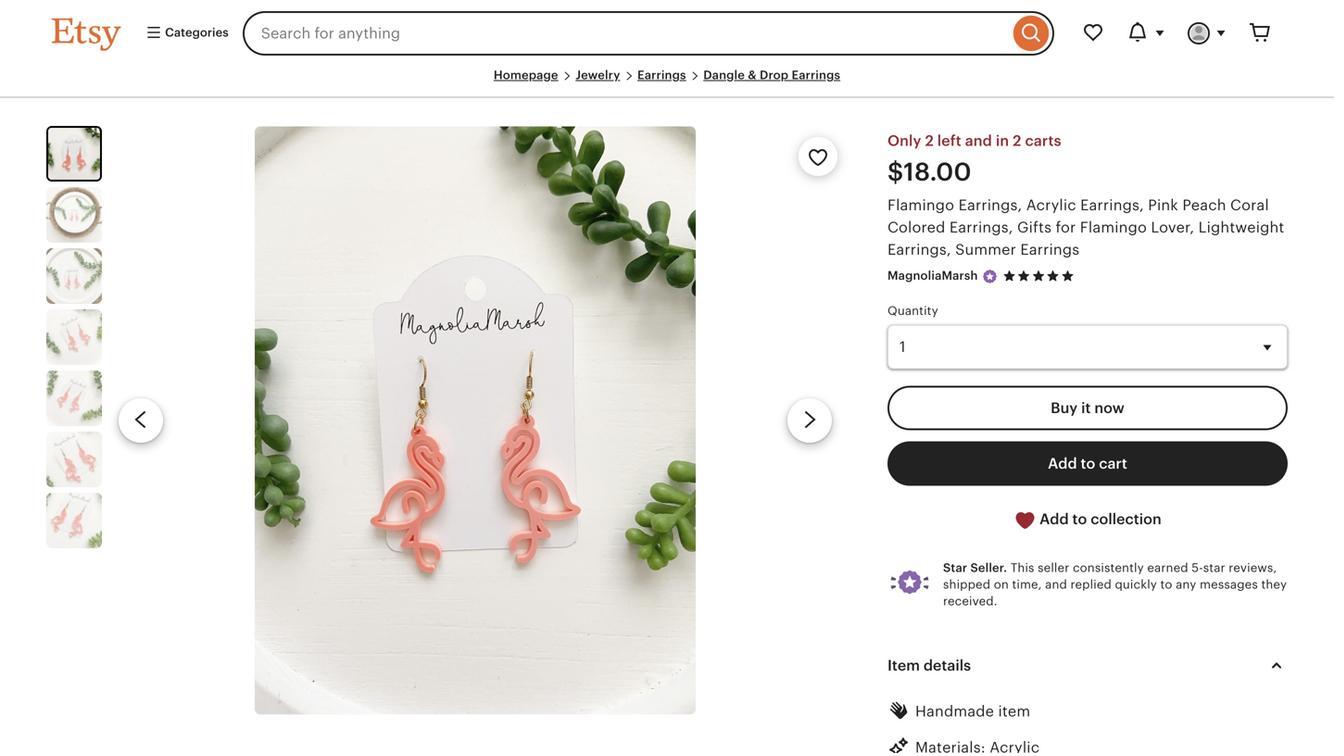 Task type: describe. For each thing, give the bounding box(es) containing it.
to for cart
[[1081, 456, 1096, 472]]

for
[[1056, 219, 1077, 236]]

drop
[[760, 68, 789, 82]]

it
[[1082, 400, 1092, 417]]

they
[[1262, 578, 1288, 592]]

lightweight
[[1199, 219, 1285, 236]]

received.
[[944, 595, 998, 609]]

$18.00
[[888, 158, 972, 187]]

item details button
[[871, 644, 1305, 688]]

to for collection
[[1073, 511, 1088, 528]]

add to collection button
[[888, 497, 1289, 543]]

peach
[[1183, 197, 1227, 213]]

magnoliamarsh link
[[888, 269, 979, 283]]

carts
[[1026, 133, 1062, 149]]

on
[[994, 578, 1009, 592]]

jewelry link
[[576, 68, 621, 82]]

jewelry
[[576, 68, 621, 82]]

categories button
[[132, 17, 237, 50]]

earrings link
[[638, 68, 687, 82]]

shipped
[[944, 578, 991, 592]]

time,
[[1013, 578, 1043, 592]]

cart
[[1100, 456, 1128, 472]]

colored
[[888, 219, 946, 236]]

collection
[[1091, 511, 1162, 528]]

earrings inside flamingo earrings, acrylic earrings, pink peach coral colored earrings, gifts for flamingo lover, lightweight earrings, summer earrings
[[1021, 241, 1080, 258]]

dangle & drop earrings link
[[704, 68, 841, 82]]

5-
[[1192, 561, 1204, 575]]

flamingo earrings acrylic earrings pink peach coral colored image 4 image
[[46, 310, 102, 365]]

item details
[[888, 658, 972, 674]]

item
[[999, 704, 1031, 720]]

left
[[938, 133, 962, 149]]

seller
[[1038, 561, 1070, 575]]

replied
[[1071, 578, 1112, 592]]

homepage
[[494, 68, 559, 82]]

handmade item
[[916, 704, 1031, 720]]

only 2 left and in 2 carts $18.00
[[888, 133, 1062, 187]]

any
[[1176, 578, 1197, 592]]

1 horizontal spatial flamingo earrings acrylic earrings pink peach coral colored image 1 image
[[255, 126, 696, 715]]

1 horizontal spatial earrings
[[792, 68, 841, 82]]

to inside 'this seller consistently earned 5-star reviews, shipped on time, and replied quickly to any messages they received.'
[[1161, 578, 1173, 592]]

star
[[944, 561, 968, 575]]

reviews,
[[1229, 561, 1278, 575]]

add to cart button
[[888, 442, 1289, 486]]

this
[[1011, 561, 1035, 575]]

&
[[748, 68, 757, 82]]

0 horizontal spatial flamingo earrings acrylic earrings pink peach coral colored image 1 image
[[48, 128, 100, 180]]

Search for anything text field
[[243, 11, 1010, 56]]

2 2 from the left
[[1013, 133, 1022, 149]]



Task type: vqa. For each thing, say whether or not it's contained in the screenshot.
(4,543)
no



Task type: locate. For each thing, give the bounding box(es) containing it.
only
[[888, 133, 922, 149]]

2 left the left
[[926, 133, 934, 149]]

0 horizontal spatial and
[[966, 133, 993, 149]]

1 horizontal spatial and
[[1046, 578, 1068, 592]]

coral
[[1231, 197, 1270, 213]]

details
[[924, 658, 972, 674]]

add to collection
[[1037, 511, 1162, 528]]

2 horizontal spatial earrings
[[1021, 241, 1080, 258]]

lover,
[[1152, 219, 1195, 236]]

1 horizontal spatial flamingo
[[1081, 219, 1148, 236]]

to down earned
[[1161, 578, 1173, 592]]

and left in
[[966, 133, 993, 149]]

flamingo earrings acrylic earrings pink peach coral colored image 7 image
[[46, 493, 102, 549]]

item
[[888, 658, 920, 674]]

0 horizontal spatial 2
[[926, 133, 934, 149]]

to inside button
[[1073, 511, 1088, 528]]

this seller consistently earned 5-star reviews, shipped on time, and replied quickly to any messages they received.
[[944, 561, 1288, 609]]

earrings
[[638, 68, 687, 82], [792, 68, 841, 82], [1021, 241, 1080, 258]]

and
[[966, 133, 993, 149], [1046, 578, 1068, 592]]

homepage link
[[494, 68, 559, 82]]

menu bar
[[52, 67, 1283, 98]]

2
[[926, 133, 934, 149], [1013, 133, 1022, 149]]

buy it now button
[[888, 386, 1289, 431]]

categories
[[162, 25, 229, 39]]

consistently
[[1073, 561, 1145, 575]]

dangle & drop earrings
[[704, 68, 841, 82]]

gifts
[[1018, 219, 1052, 236]]

flamingo earrings acrylic earrings pink peach coral colored image 6 image
[[46, 432, 102, 488]]

earrings down gifts
[[1021, 241, 1080, 258]]

none search field inside "categories" banner
[[243, 11, 1055, 56]]

to left cart
[[1081, 456, 1096, 472]]

0 vertical spatial to
[[1081, 456, 1096, 472]]

None search field
[[243, 11, 1055, 56]]

pink
[[1149, 197, 1179, 213]]

quickly
[[1116, 578, 1158, 592]]

and inside 'this seller consistently earned 5-star reviews, shipped on time, and replied quickly to any messages they received.'
[[1046, 578, 1068, 592]]

star_seller image
[[982, 268, 999, 285]]

add up seller
[[1040, 511, 1069, 528]]

buy
[[1051, 400, 1078, 417]]

in
[[996, 133, 1010, 149]]

star
[[1204, 561, 1226, 575]]

menu bar containing homepage
[[52, 67, 1283, 98]]

flamingo earrings acrylic earrings pink peach coral colored image 1 image
[[255, 126, 696, 715], [48, 128, 100, 180]]

acrylic
[[1027, 197, 1077, 213]]

seller.
[[971, 561, 1008, 575]]

messages
[[1200, 578, 1259, 592]]

to
[[1081, 456, 1096, 472], [1073, 511, 1088, 528], [1161, 578, 1173, 592]]

flamingo earrings acrylic earrings pink peach coral colored image 3 image
[[46, 249, 102, 304]]

earrings right drop
[[792, 68, 841, 82]]

quantity
[[888, 304, 939, 318]]

summer
[[956, 241, 1017, 258]]

flamingo earrings acrylic earrings pink peach coral colored image 5 image
[[46, 371, 102, 427]]

categories banner
[[19, 0, 1316, 67]]

0 horizontal spatial flamingo
[[888, 197, 955, 213]]

add for add to cart
[[1049, 456, 1078, 472]]

and down seller
[[1046, 578, 1068, 592]]

flamingo up colored
[[888, 197, 955, 213]]

1 vertical spatial add
[[1040, 511, 1069, 528]]

earrings,
[[959, 197, 1023, 213], [1081, 197, 1145, 213], [950, 219, 1014, 236], [888, 241, 952, 258]]

and inside only 2 left and in 2 carts $18.00
[[966, 133, 993, 149]]

star seller.
[[944, 561, 1008, 575]]

add inside button
[[1049, 456, 1078, 472]]

0 vertical spatial and
[[966, 133, 993, 149]]

0 horizontal spatial earrings
[[638, 68, 687, 82]]

1 horizontal spatial 2
[[1013, 133, 1022, 149]]

2 vertical spatial to
[[1161, 578, 1173, 592]]

add to cart
[[1049, 456, 1128, 472]]

1 2 from the left
[[926, 133, 934, 149]]

dangle
[[704, 68, 745, 82]]

earned
[[1148, 561, 1189, 575]]

buy it now
[[1051, 400, 1125, 417]]

flamingo earrings acrylic earrings pink peach coral colored image 2 image
[[46, 187, 102, 243]]

1 vertical spatial to
[[1073, 511, 1088, 528]]

handmade
[[916, 704, 995, 720]]

0 vertical spatial flamingo
[[888, 197, 955, 213]]

add
[[1049, 456, 1078, 472], [1040, 511, 1069, 528]]

earrings down "categories" banner
[[638, 68, 687, 82]]

magnoliamarsh
[[888, 269, 979, 283]]

to left collection
[[1073, 511, 1088, 528]]

1 vertical spatial and
[[1046, 578, 1068, 592]]

add for add to collection
[[1040, 511, 1069, 528]]

add inside button
[[1040, 511, 1069, 528]]

flamingo earrings, acrylic earrings, pink peach coral colored earrings, gifts for flamingo lover, lightweight earrings, summer earrings
[[888, 197, 1285, 258]]

now
[[1095, 400, 1125, 417]]

1 vertical spatial flamingo
[[1081, 219, 1148, 236]]

flamingo right the for in the top of the page
[[1081, 219, 1148, 236]]

0 vertical spatial add
[[1049, 456, 1078, 472]]

flamingo
[[888, 197, 955, 213], [1081, 219, 1148, 236]]

to inside button
[[1081, 456, 1096, 472]]

add left cart
[[1049, 456, 1078, 472]]

2 right in
[[1013, 133, 1022, 149]]



